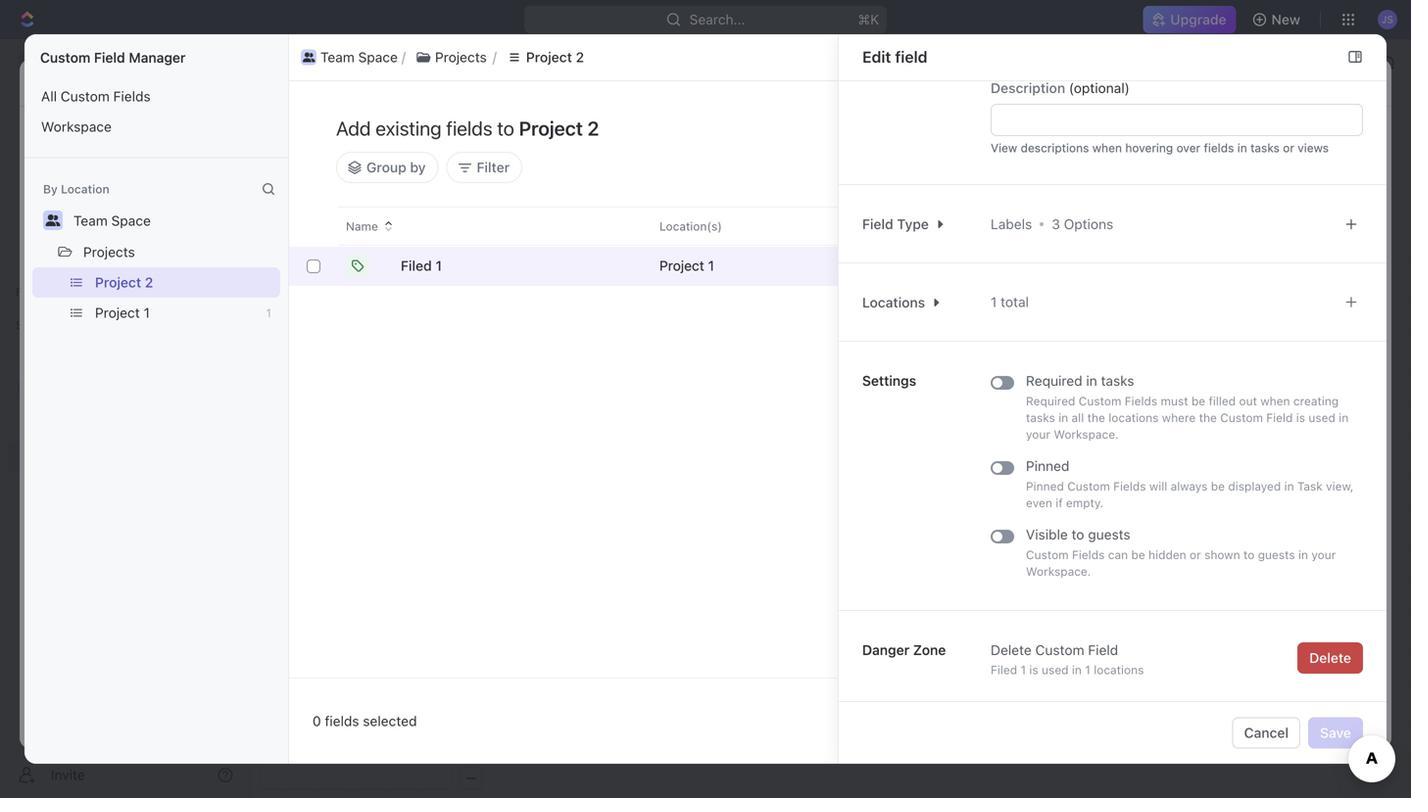 Task type: locate. For each thing, give the bounding box(es) containing it.
user group image
[[20, 384, 35, 396]]

press space to select this row. row containing project 1
[[632, 247, 1411, 286]]

row group down customize
[[1291, 247, 1340, 286]]

1 vertical spatial fields
[[1204, 141, 1234, 155]]

nov
[[1096, 75, 1118, 89]]

1 horizontal spatial the
[[1199, 411, 1217, 425]]

0 vertical spatial tasks
[[1251, 141, 1280, 155]]

0 vertical spatial project 1
[[660, 258, 714, 274]]

add left save
[[1284, 714, 1310, 730]]

favorites button
[[8, 280, 75, 304]]

project 1 inside list
[[95, 305, 150, 321]]

1 vertical spatial by
[[903, 220, 916, 233]]

/ right projects link
[[465, 54, 469, 71]]

team space button
[[297, 46, 402, 69], [65, 205, 160, 236]]

2 vertical spatial fields
[[325, 714, 359, 730]]

team space button down location
[[65, 205, 160, 236]]

assigned to
[[353, 235, 430, 251]]

press space to select this row. row up total
[[632, 247, 1411, 286]]

or left views at top right
[[1283, 141, 1295, 155]]

cancel
[[1285, 120, 1329, 136], [1204, 714, 1248, 730], [1244, 725, 1289, 741]]

don't
[[961, 203, 991, 217]]

workspace. down 'all'
[[1054, 428, 1119, 442]]

2 vertical spatial list
[[25, 268, 288, 328]]

None text field
[[991, 104, 1363, 136]]

0 horizontal spatial be
[[1132, 548, 1145, 562]]

1 horizontal spatial when
[[1261, 395, 1290, 408]]

field left type on the right top of the page
[[863, 216, 894, 232]]

must
[[1161, 395, 1189, 408]]

list
[[297, 46, 1348, 69], [25, 81, 288, 142], [25, 268, 288, 328]]

projects
[[435, 49, 487, 65], [405, 54, 456, 71], [83, 244, 135, 260]]

danger zone
[[863, 642, 946, 659]]

custom
[[40, 49, 90, 66], [61, 88, 110, 104], [1079, 395, 1122, 408], [1221, 411, 1263, 425], [1068, 480, 1110, 494], [1026, 548, 1069, 562], [1036, 642, 1085, 659]]

when right out
[[1261, 395, 1290, 408]]

created up from
[[1081, 220, 1125, 233]]

project 2 link up add existing fields to project 2
[[473, 51, 561, 74]]

2 press space to select this row. row from the left
[[632, 247, 1411, 286]]

required in tasks required custom fields must be filled out when creating tasks in all the locations where the custom field is used in your workspace.
[[1026, 373, 1349, 442]]

0 vertical spatial filed
[[401, 258, 432, 274]]

space right user group image
[[358, 49, 398, 65]]

action items button
[[259, 381, 365, 416]]

0 vertical spatial or
[[1283, 141, 1295, 155]]

0 horizontal spatial projects button
[[74, 236, 144, 268]]

smith
[[922, 258, 956, 274]]

project 2 link
[[473, 51, 561, 74], [298, 74, 355, 90]]

0 vertical spatial team space
[[321, 49, 398, 65]]

when left hovering
[[1093, 141, 1122, 155]]

board
[[322, 182, 361, 198]]

hide down calendar
[[499, 231, 525, 245]]

task left view,
[[1298, 480, 1323, 494]]

or for when
[[1283, 141, 1295, 155]]

projects inside list
[[435, 49, 487, 65]]

0 vertical spatial guests
[[1088, 527, 1131, 543]]

project 1 left description
[[95, 305, 150, 321]]

1 horizontal spatial tasks
[[1101, 373, 1135, 389]]

team space link
[[262, 51, 368, 74], [129, 74, 207, 90]]

hovering
[[1126, 141, 1173, 155]]

2 horizontal spatial created
[[1081, 220, 1125, 233]]

1 vertical spatial tasks
[[1101, 373, 1135, 389]]

delete
[[991, 642, 1032, 659], [1310, 650, 1352, 667]]

press space to select this row. row down closed
[[289, 247, 632, 286]]

by up john
[[903, 220, 916, 233]]

1 vertical spatial pinned
[[1026, 480, 1064, 494]]

projects for top the projects button
[[435, 49, 487, 65]]

share button
[[1142, 67, 1203, 98]]

team right user group image
[[321, 49, 355, 65]]

1 horizontal spatial created
[[1032, 75, 1076, 89]]

delete up add fields
[[1310, 650, 1352, 667]]

1 vertical spatial projects button
[[74, 236, 144, 268]]

fields left must
[[1125, 395, 1158, 408]]

your down view,
[[1312, 548, 1336, 562]]

row group containing project 1
[[632, 247, 1411, 286]]

0 vertical spatial required
[[1026, 373, 1083, 389]]

home
[[47, 102, 85, 119]]

grid
[[289, 207, 1411, 672]]

workspace. inside visible to guests custom fields can be hidden or shown to guests in your workspace.
[[1026, 565, 1091, 579]]

0 horizontal spatial team space button
[[65, 205, 160, 236]]

or
[[1283, 141, 1295, 155], [1190, 548, 1201, 562]]

projects up existing
[[405, 54, 456, 71]]

is
[[1296, 411, 1306, 425], [1030, 664, 1039, 677]]

1 horizontal spatial is
[[1296, 411, 1306, 425]]

spaces
[[16, 319, 57, 332]]

your
[[1026, 428, 1051, 442], [1312, 548, 1336, 562]]

1 horizontal spatial delete
[[1310, 650, 1352, 667]]

have
[[994, 203, 1022, 217]]

over
[[1177, 141, 1201, 155]]

displayed
[[1229, 480, 1281, 494]]

1 horizontal spatial by
[[903, 220, 916, 233]]

team space down manager
[[129, 74, 207, 90]]

cancel button left send
[[1192, 706, 1260, 738]]

projects up add existing fields to project 2
[[435, 49, 487, 65]]

0 horizontal spatial hide
[[499, 231, 525, 245]]

new button
[[1244, 4, 1312, 35]]

1 vertical spatial list
[[25, 81, 288, 142]]

the down 'filled'
[[1199, 411, 1217, 425]]

locations inside 'delete custom field filed 1 is used in 1 locations'
[[1094, 664, 1144, 677]]

field inside required in tasks required custom fields must be filled out when creating tasks in all the locations where the custom field is used in your workspace.
[[1267, 411, 1293, 425]]

1 horizontal spatial or
[[1283, 141, 1295, 155]]

field up displayed
[[1267, 411, 1293, 425]]

17
[[1122, 75, 1134, 89]]

projects link
[[380, 51, 461, 74]]

workspace. down the "visible"
[[1026, 565, 1091, 579]]

1 vertical spatial locations
[[1094, 664, 1144, 677]]

to right the "visible"
[[1072, 527, 1085, 543]]

field right new
[[1226, 120, 1254, 136]]

cancel left send button
[[1204, 714, 1248, 730]]

field down can
[[1088, 642, 1119, 659]]

search button
[[1075, 176, 1152, 204]]

team inside list
[[321, 49, 355, 65]]

0 horizontal spatial guests
[[1088, 527, 1131, 543]]

workspace.
[[1054, 428, 1119, 442], [1026, 565, 1091, 579]]

1 vertical spatial workspace
[[1248, 258, 1318, 274]]

by up list
[[410, 159, 426, 175]]

inbox
[[47, 136, 81, 152]]

calendar
[[457, 182, 515, 198]]

projects button down dashboards link
[[74, 236, 144, 268]]

0 vertical spatial your
[[1026, 428, 1051, 442]]

0 vertical spatial fields
[[446, 117, 493, 140]]

project 1 down location(s)
[[660, 258, 714, 274]]

space up "status"
[[111, 213, 151, 229]]

be for guests
[[1132, 548, 1145, 562]]

cancel down send
[[1244, 725, 1289, 741]]

1 vertical spatial or
[[1190, 548, 1201, 562]]

locations
[[863, 295, 925, 311]]

fields right 0
[[325, 714, 359, 730]]

0 horizontal spatial /
[[286, 74, 290, 90]]

1 vertical spatial workspace.
[[1026, 565, 1091, 579]]

created up js
[[856, 220, 900, 233]]

0 vertical spatial used
[[1309, 411, 1336, 425]]

your up the even in the right of the page
[[1026, 428, 1051, 442]]

add
[[336, 117, 371, 140], [1270, 126, 1296, 142], [124, 319, 150, 335], [1284, 714, 1310, 730]]

press space to select this row. row
[[289, 247, 632, 286], [632, 247, 1411, 286]]

add for add existing fields to project 2
[[336, 117, 371, 140]]

1 horizontal spatial projects button
[[406, 46, 497, 69]]

0 horizontal spatial column header
[[289, 207, 338, 246]]

row containing location(s)
[[632, 207, 1411, 246]]

1 vertical spatial task
[[1298, 480, 1323, 494]]

add for add task
[[1270, 126, 1296, 142]]

column header
[[289, 207, 338, 246], [1291, 207, 1340, 246]]

0 horizontal spatial project 2 button
[[86, 268, 280, 298]]

hide left (you
[[1179, 182, 1209, 198]]

labels
[[991, 216, 1032, 232]]

be left 'filled'
[[1192, 395, 1206, 408]]

field up team space, , element
[[94, 49, 125, 66]]

to
[[497, 117, 514, 140], [417, 235, 430, 251], [1072, 527, 1085, 543], [1244, 548, 1255, 562]]

1 horizontal spatial project 1
[[660, 258, 714, 274]]

be right can
[[1132, 548, 1145, 562]]

field right 'edit'
[[895, 48, 928, 66]]

project
[[526, 49, 572, 65], [498, 54, 544, 71], [298, 74, 343, 90], [519, 117, 583, 140], [297, 117, 385, 149], [660, 258, 704, 274], [95, 274, 141, 291], [95, 305, 140, 321]]

cancel button up customize
[[1273, 113, 1341, 144]]

1 inside project 1 dropdown button
[[708, 258, 714, 274]]

1 vertical spatial team space button
[[65, 205, 160, 236]]

1 required from the top
[[1026, 373, 1083, 389]]

fields left can
[[1072, 548, 1105, 562]]

2 horizontal spatial tasks
[[1251, 141, 1280, 155]]

created for created by
[[856, 220, 900, 233]]

1 horizontal spatial filed
[[991, 664, 1017, 677]]

0 vertical spatial field
[[895, 48, 928, 66]]

0 horizontal spatial the
[[1088, 411, 1106, 425]]

tree
[[8, 341, 241, 606]]

to right the shown on the bottom right of page
[[1244, 548, 1255, 562]]

1 column header from the left
[[289, 207, 338, 246]]

0 horizontal spatial tasks
[[1026, 411, 1055, 425]]

add for add description
[[124, 319, 150, 335]]

used inside 'delete custom field filed 1 is used in 1 locations'
[[1042, 664, 1069, 677]]

the right 'all'
[[1088, 411, 1106, 425]]

by inside button
[[410, 159, 426, 175]]

be inside required in tasks required custom fields must be filled out when creating tasks in all the locations where the custom field is used in your workspace.
[[1192, 395, 1206, 408]]

2 horizontal spatial /
[[465, 54, 469, 71]]

access)
[[1025, 203, 1069, 217]]

1 horizontal spatial field
[[1226, 120, 1254, 136]]

1 vertical spatial hide
[[499, 231, 525, 245]]

1 vertical spatial used
[[1042, 664, 1069, 677]]

1 horizontal spatial column header
[[1291, 207, 1340, 246]]

project 1
[[660, 258, 714, 274], [95, 305, 150, 321]]

column header down board link
[[289, 207, 338, 246]]

1 horizontal spatial fields
[[446, 117, 493, 140]]

workspace up inbox
[[41, 119, 112, 135]]

task sidebar navigation tab list
[[1341, 119, 1384, 233]]

fields
[[446, 117, 493, 140], [1204, 141, 1234, 155], [325, 714, 359, 730]]

0 vertical spatial project 2 button
[[497, 46, 594, 69]]

0 horizontal spatial your
[[1026, 428, 1051, 442]]

1 horizontal spatial used
[[1309, 411, 1336, 425]]

hide button
[[1156, 176, 1215, 204]]

delete inside 'delete custom field filed 1 is used in 1 locations'
[[991, 642, 1032, 659]]

be
[[1192, 395, 1206, 408], [1211, 480, 1225, 494], [1132, 548, 1145, 562]]

task left task sidebar navigation tab list
[[1299, 126, 1329, 142]]

fields up workspace button
[[113, 88, 151, 104]]

delete for delete
[[1310, 650, 1352, 667]]

list link
[[393, 176, 421, 204]]

can
[[1108, 548, 1128, 562]]

1 vertical spatial guests
[[1258, 548, 1295, 562]]

fields down new
[[1204, 141, 1234, 155]]

project 2 link down team space /
[[298, 74, 355, 90]]

location(s) column header
[[632, 207, 832, 246]]

1 vertical spatial field
[[1226, 120, 1254, 136]]

2 vertical spatial tasks
[[1026, 411, 1055, 425]]

1 vertical spatial is
[[1030, 664, 1039, 677]]

be inside visible to guests custom fields can be hidden or shown to guests in your workspace.
[[1132, 548, 1145, 562]]

/ left projects link
[[372, 54, 376, 71]]

add left description
[[124, 319, 150, 335]]

0 vertical spatial list
[[297, 46, 1348, 69]]

guests
[[1088, 527, 1131, 543], [1258, 548, 1295, 562]]

1 horizontal spatial team space button
[[297, 46, 402, 69]]

if
[[1056, 496, 1063, 510]]

always
[[1171, 480, 1208, 494]]

0 vertical spatial when
[[1093, 141, 1122, 155]]

0 vertical spatial by
[[410, 159, 426, 175]]

created for created on nov 17
[[1032, 75, 1076, 89]]

send
[[1267, 705, 1300, 721]]

space up / project 2
[[324, 54, 364, 71]]

space
[[358, 49, 398, 65], [324, 54, 364, 71], [167, 74, 207, 90], [111, 213, 151, 229]]

0 vertical spatial is
[[1296, 411, 1306, 425]]

add up group
[[336, 117, 371, 140]]

send button
[[1255, 698, 1311, 729]]

/ project 2
[[286, 74, 355, 90]]

column header down customize
[[1291, 207, 1340, 246]]

fields left the will
[[1114, 480, 1146, 494]]

1 horizontal spatial workspace
[[1248, 258, 1318, 274]]

description (optional)
[[991, 80, 1130, 96]]

team space button up / project 2
[[297, 46, 402, 69]]

row group up total
[[632, 247, 1411, 286]]

0 vertical spatial locations
[[1109, 411, 1159, 425]]

be inside pinned pinned custom fields will always be displayed in task view, even if empty.
[[1211, 480, 1225, 494]]

workspace down search tasks... text field
[[1248, 258, 1318, 274]]

/ down team space /
[[286, 74, 290, 90]]

⌘k
[[858, 11, 879, 27]]

row group
[[632, 247, 1411, 286], [1291, 247, 1340, 286]]

be right always
[[1211, 480, 1225, 494]]

fields inside required in tasks required custom fields must be filled out when creating tasks in all the locations where the custom field is used in your workspace.
[[1125, 395, 1158, 408]]

2 horizontal spatial be
[[1211, 480, 1225, 494]]

0 horizontal spatial filed
[[401, 258, 432, 274]]

in
[[1238, 141, 1247, 155], [1086, 373, 1098, 389], [1059, 411, 1069, 425], [1339, 411, 1349, 425], [1285, 480, 1294, 494], [1299, 548, 1308, 562], [1072, 664, 1082, 677]]

in inside visible to guests custom fields can be hidden or shown to guests in your workspace.
[[1299, 548, 1308, 562]]

1 vertical spatial project 1
[[95, 305, 150, 321]]

1 vertical spatial project 2 button
[[86, 268, 280, 298]]

0 vertical spatial workspace
[[41, 119, 112, 135]]

descriptions
[[1021, 141, 1089, 155]]

custom inside button
[[61, 88, 110, 104]]

create
[[1149, 120, 1192, 136]]

0 horizontal spatial field
[[895, 48, 928, 66]]

0 horizontal spatial delete
[[991, 642, 1032, 659]]

cancel up views at top right
[[1285, 120, 1329, 136]]

tree inside sidebar navigation
[[8, 341, 241, 606]]

action items
[[266, 389, 357, 408]]

action
[[266, 389, 313, 408]]

0 vertical spatial projects button
[[406, 46, 497, 69]]

2
[[576, 49, 584, 65], [547, 54, 556, 71], [346, 74, 355, 90], [588, 117, 599, 140], [391, 117, 408, 149], [145, 274, 153, 291]]

guests up can
[[1088, 527, 1131, 543]]

created
[[1032, 75, 1076, 89], [856, 220, 900, 233], [1081, 220, 1125, 233]]

0 horizontal spatial or
[[1190, 548, 1201, 562]]

projects button up add existing fields to project 2
[[406, 46, 497, 69]]

2 vertical spatial be
[[1132, 548, 1145, 562]]

guests right the shown on the bottom right of page
[[1258, 548, 1295, 562]]

or inside visible to guests custom fields can be hidden or shown to guests in your workspace.
[[1190, 548, 1201, 562]]

0 vertical spatial pinned
[[1026, 458, 1070, 474]]

created left on
[[1032, 75, 1076, 89]]

press space to select this row. row containing filed 1
[[289, 247, 632, 286]]

0 horizontal spatial is
[[1030, 664, 1039, 677]]

1 row from the left
[[632, 207, 1411, 246]]

team space up / project 2
[[321, 49, 398, 65]]

list
[[397, 182, 421, 198]]

0 fields selected
[[313, 714, 417, 730]]

fields up filter dropdown button
[[446, 117, 493, 140]]

2 vertical spatial team space
[[74, 213, 151, 229]]

0 horizontal spatial project 1
[[95, 305, 150, 321]]

or left the shown on the bottom right of page
[[1190, 548, 1201, 562]]

project 2
[[526, 49, 584, 65], [498, 54, 556, 71], [297, 117, 413, 149], [95, 274, 153, 291]]

locations
[[1109, 411, 1159, 425], [1094, 664, 1144, 677]]

1 horizontal spatial your
[[1312, 548, 1336, 562]]

1 vertical spatial be
[[1211, 480, 1225, 494]]

1 horizontal spatial hide
[[1179, 182, 1209, 198]]

0 horizontal spatial workspace
[[41, 119, 112, 135]]

grid containing filed 1
[[289, 207, 1411, 672]]

team space up "status"
[[74, 213, 151, 229]]

pinned pinned custom fields will always be displayed in task view, even if empty.
[[1026, 458, 1354, 510]]

fields inside pinned pinned custom fields will always be displayed in task view, even if empty.
[[1114, 480, 1146, 494]]

workspace
[[41, 119, 112, 135], [1248, 258, 1318, 274]]

0 horizontal spatial created
[[856, 220, 900, 233]]

field inside button
[[863, 216, 894, 232]]

0 vertical spatial team space button
[[297, 46, 402, 69]]

1 vertical spatial filed
[[991, 664, 1017, 677]]

projects inside projects link
[[405, 54, 456, 71]]

sidebar navigation
[[0, 39, 250, 799]]

1 press space to select this row. row from the left
[[289, 247, 632, 286]]

delete custom field filed 1 is used in 1 locations
[[991, 642, 1144, 677]]

delete inside button
[[1310, 650, 1352, 667]]

add left views at top right
[[1270, 126, 1296, 142]]

project inside dropdown button
[[660, 258, 704, 274]]

visible to guests custom fields can be hidden or shown to guests in your workspace.
[[1026, 527, 1336, 579]]

filed
[[401, 258, 432, 274], [991, 664, 1017, 677]]

show
[[394, 231, 425, 245]]

group by button
[[336, 152, 439, 183]]

0 horizontal spatial used
[[1042, 664, 1069, 677]]

row
[[632, 207, 1411, 246], [1291, 207, 1340, 246]]

by for group by
[[410, 159, 426, 175]]

0 vertical spatial task
[[1299, 126, 1329, 142]]

delete right zone
[[991, 642, 1032, 659]]



Task type: describe. For each thing, give the bounding box(es) containing it.
settings
[[863, 373, 917, 389]]

team down manager
[[129, 74, 164, 90]]

1 inside filed 1 button
[[436, 258, 442, 274]]

Search tasks... text field
[[1167, 223, 1363, 252]]

share
[[1153, 74, 1191, 90]]

filed inside 'delete custom field filed 1 is used in 1 locations'
[[991, 664, 1017, 677]]

0 horizontal spatial team space link
[[129, 74, 207, 90]]

2 the from the left
[[1199, 411, 1217, 425]]

workspace inside workspace button
[[41, 119, 112, 135]]

today
[[1052, 258, 1090, 274]]

manager
[[129, 49, 186, 66]]

hide inside button
[[499, 231, 525, 245]]

new
[[1272, 11, 1301, 27]]

task inside pinned pinned custom fields will always be displayed in task view, even if empty.
[[1298, 480, 1323, 494]]

view
[[991, 141, 1018, 155]]

workspace button
[[32, 112, 280, 142]]

space down manager
[[167, 74, 207, 90]]

filed 1
[[401, 258, 442, 274]]

group
[[367, 159, 407, 175]]

activity
[[945, 126, 1013, 149]]

on
[[1079, 75, 1093, 89]]

filed inside button
[[401, 258, 432, 274]]

field inside 'delete custom field filed 1 is used in 1 locations'
[[1088, 642, 1119, 659]]

date created
[[1052, 220, 1125, 233]]

filed 1 row group
[[289, 247, 632, 286]]

invite
[[51, 767, 85, 784]]

favorites
[[16, 285, 67, 299]]

creating
[[1294, 395, 1339, 408]]

is inside 'delete custom field filed 1 is used in 1 locations'
[[1030, 664, 1039, 677]]

changed
[[984, 234, 1032, 248]]

0 horizontal spatial project 2 link
[[298, 74, 355, 90]]

custom inside visible to guests custom fields can be hidden or shown to guests in your workspace.
[[1026, 548, 1069, 562]]

edit field
[[863, 48, 928, 66]]

add for add fields
[[1284, 714, 1310, 730]]

fields inside list
[[113, 88, 151, 104]]

empty.
[[1066, 496, 1104, 510]]

project 1 inside dropdown button
[[660, 258, 714, 274]]

items
[[317, 389, 357, 408]]

delete for delete custom field filed 1 is used in 1 locations
[[991, 642, 1032, 659]]

cancel button left save
[[1233, 718, 1301, 749]]

customize
[[1245, 182, 1313, 198]]

by for created by
[[903, 220, 916, 233]]

team space, , element
[[102, 73, 122, 92]]

status
[[92, 235, 134, 251]]

1 horizontal spatial project 2 button
[[497, 46, 594, 69]]

name column header
[[338, 207, 636, 246]]

1 horizontal spatial /
[[372, 54, 376, 71]]

custom field manager
[[40, 49, 186, 66]]

team up "status"
[[74, 213, 108, 229]]

fields right send button
[[1313, 714, 1352, 730]]

locations inside required in tasks required custom fields must be filled out when creating tasks in all the locations where the custom field is used in your workspace.
[[1109, 411, 1159, 425]]

home link
[[8, 95, 241, 126]]

views
[[1298, 141, 1329, 155]]

all
[[1072, 411, 1084, 425]]

Edit task name text field
[[86, 170, 854, 207]]

filled
[[1209, 395, 1236, 408]]

(optional)
[[1069, 80, 1130, 96]]

custom inside 'delete custom field filed 1 is used in 1 locations'
[[1036, 642, 1085, 659]]

in inside pinned pinned custom fields will always be displayed in task view, even if empty.
[[1285, 480, 1294, 494]]

team up / project 2
[[286, 54, 320, 71]]

1 the from the left
[[1088, 411, 1106, 425]]

used inside required in tasks required custom fields must be filled out when creating tasks in all the locations where the custom field is used in your workspace.
[[1309, 411, 1336, 425]]

1 horizontal spatial team space link
[[262, 51, 368, 74]]

created on nov 17
[[1032, 75, 1134, 89]]

board link
[[319, 176, 361, 204]]

filter
[[477, 159, 510, 175]]

1 horizontal spatial guests
[[1258, 548, 1295, 562]]

2 row from the left
[[1291, 207, 1340, 246]]

add task
[[1270, 126, 1329, 142]]

0
[[313, 714, 321, 730]]

space inside list
[[358, 49, 398, 65]]

task inside button
[[1299, 126, 1329, 142]]

total
[[1001, 294, 1029, 310]]

upgrade
[[1171, 11, 1227, 27]]

3 options
[[1052, 216, 1114, 232]]

out
[[1239, 395, 1258, 408]]

2 column header from the left
[[1291, 207, 1340, 246]]

selected
[[363, 714, 417, 730]]

1 vertical spatial team space
[[129, 74, 207, 90]]

projects for projects link
[[405, 54, 456, 71]]

by
[[43, 182, 58, 196]]

list containing team space
[[297, 46, 1348, 69]]

status
[[1036, 234, 1070, 248]]

description
[[153, 319, 224, 335]]

/ for /
[[465, 54, 469, 71]]

edit
[[863, 48, 891, 66]]

by location
[[43, 182, 109, 196]]

0 horizontal spatial when
[[1093, 141, 1122, 155]]

save button
[[1309, 718, 1363, 749]]

workspace inside press space to select this row. row
[[1248, 258, 1318, 274]]

to up filter
[[497, 117, 514, 140]]

user group image
[[303, 52, 315, 62]]

upgrade link
[[1143, 6, 1237, 33]]

all custom fields
[[41, 88, 151, 104]]

in inside 'delete custom field filed 1 is used in 1 locations'
[[1072, 664, 1082, 677]]

filter button
[[446, 152, 523, 183]]

options
[[1064, 216, 1114, 232]]

created by
[[856, 220, 916, 233]]

/ for / project 2
[[286, 74, 290, 90]]

assigned
[[353, 235, 413, 251]]

is inside required in tasks required custom fields must be filled out when creating tasks in all the locations where the custom field is used in your workspace.
[[1296, 411, 1306, 425]]

#8678g9yju
[[1144, 187, 1211, 201]]

field inside button
[[1226, 120, 1254, 136]]

customize button
[[1219, 176, 1319, 204]]

search
[[1101, 182, 1146, 198]]

js
[[864, 260, 875, 272]]

date
[[1052, 220, 1078, 233]]

1 total
[[991, 294, 1029, 310]]

fields inside visible to guests custom fields can be hidden or shown to guests in your workspace.
[[1072, 548, 1105, 562]]

workspace. inside required in tasks required custom fields must be filled out when creating tasks in all the locations where the custom field is used in your workspace.
[[1054, 428, 1119, 442]]

your inside visible to guests custom fields can be hidden or shown to guests in your workspace.
[[1312, 548, 1336, 562]]

dashboards
[[47, 202, 123, 219]]

list containing all custom fields
[[25, 81, 288, 142]]

location(s)
[[660, 220, 722, 233]]

add description
[[124, 319, 224, 335]]

1 horizontal spatial project 2 link
[[473, 51, 561, 74]]

new
[[1196, 120, 1222, 136]]

name row
[[289, 207, 636, 246]]

will
[[1150, 480, 1168, 494]]

be for custom
[[1211, 480, 1225, 494]]

danger
[[863, 642, 910, 659]]

task sidebar content section
[[920, 107, 1332, 750]]

dates
[[614, 235, 652, 251]]

2 required from the top
[[1026, 395, 1076, 408]]

2 pinned from the top
[[1026, 480, 1064, 494]]

team space inside list
[[321, 49, 398, 65]]

add fields button
[[1272, 706, 1363, 738]]

name
[[346, 220, 378, 233]]

docs link
[[8, 162, 241, 193]]

create new field
[[1149, 120, 1254, 136]]

john smith
[[891, 258, 956, 274]]

3
[[1052, 216, 1060, 232]]

where
[[1162, 411, 1196, 425]]

hide button
[[491, 226, 533, 249]]

add description button
[[93, 312, 847, 343]]

calendar link
[[453, 176, 515, 204]]

from
[[1073, 234, 1099, 248]]

to up filed 1
[[417, 235, 430, 251]]

all
[[41, 88, 57, 104]]

or for guests
[[1190, 548, 1201, 562]]

custom inside pinned pinned custom fields will always be displayed in task view, even if empty.
[[1068, 480, 1110, 494]]

hide inside dropdown button
[[1179, 182, 1209, 198]]

add existing fields to project 2
[[336, 117, 599, 140]]

show closed
[[394, 231, 466, 245]]

existing
[[376, 117, 442, 140]]

when inside required in tasks required custom fields must be filled out when creating tasks in all the locations where the custom field is used in your workspace.
[[1261, 395, 1290, 408]]

list containing project 2
[[25, 268, 288, 328]]

projects down dashboards link
[[83, 244, 135, 260]]

zone
[[913, 642, 946, 659]]

project 1 button
[[648, 247, 820, 286]]

shown
[[1205, 548, 1240, 562]]

all custom fields button
[[32, 81, 280, 112]]

1 pinned from the top
[[1026, 458, 1070, 474]]

2 horizontal spatial fields
[[1204, 141, 1234, 155]]

your inside required in tasks required custom fields must be filled out when creating tasks in all the locations where the custom field is used in your workspace.
[[1026, 428, 1051, 442]]



Task type: vqa. For each thing, say whether or not it's contained in the screenshot.
john smith
yes



